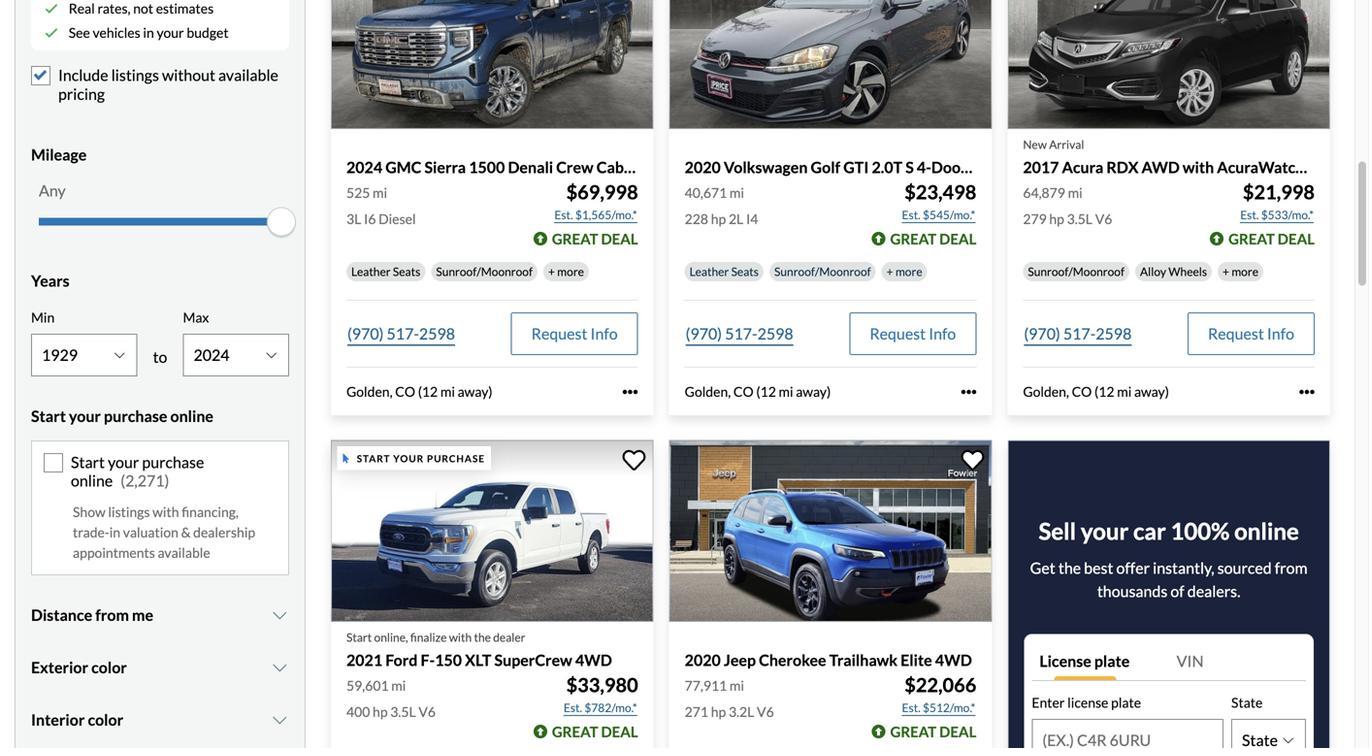 Task type: describe. For each thing, give the bounding box(es) containing it.
$22,066 est. $512/mo.*
[[902, 673, 976, 715]]

2024
[[346, 158, 382, 177]]

sunroof/moonroof for $23,498
[[774, 265, 871, 279]]

xlt
[[465, 650, 491, 669]]

acura
[[1062, 158, 1104, 177]]

228
[[685, 211, 708, 227]]

interior
[[31, 710, 85, 729]]

new
[[1023, 137, 1047, 151]]

f-
[[421, 650, 435, 669]]

start inside start your purchase online 'dropdown button'
[[31, 406, 66, 425]]

include listings without available pricing
[[58, 66, 278, 103]]

sell your car 100% online
[[1039, 517, 1299, 545]]

state
[[1231, 694, 1263, 711]]

away) for $69,998
[[458, 383, 493, 400]]

of
[[1171, 582, 1184, 601]]

pricing
[[58, 84, 105, 103]]

400
[[346, 703, 370, 720]]

color for interior color
[[88, 710, 123, 729]]

leather for $23,498
[[690, 265, 729, 279]]

thousands
[[1097, 582, 1168, 601]]

golden, co (12 mi away) for $69,998
[[346, 383, 493, 400]]

available inside show listings with financing, trade-in valuation & dealership appointments available
[[158, 545, 210, 561]]

include
[[58, 66, 108, 85]]

gmc
[[385, 158, 421, 177]]

offer
[[1116, 558, 1150, 577]]

mi inside the 77,911 mi 271 hp 3.2l v6
[[730, 677, 744, 694]]

3 (12 from the left
[[1095, 383, 1114, 400]]

exterior
[[31, 658, 88, 677]]

get
[[1030, 558, 1055, 577]]

dealer
[[493, 630, 525, 644]]

279
[[1023, 211, 1047, 227]]

(12 for $69,998
[[418, 383, 438, 400]]

great for $21,998
[[1229, 230, 1275, 248]]

3 ellipsis h image from the left
[[1299, 384, 1315, 400]]

volkswagen
[[724, 158, 808, 177]]

check image
[[45, 2, 58, 15]]

i6
[[364, 211, 376, 227]]

without
[[162, 66, 215, 85]]

2 vertical spatial online
[[1234, 517, 1299, 545]]

in inside show listings with financing, trade-in valuation & dealership appointments available
[[109, 524, 120, 541]]

3l
[[346, 211, 361, 227]]

pack
[[1340, 158, 1369, 177]]

info for $23,498
[[929, 324, 956, 343]]

(970) 517-2598 button for $23,498
[[685, 313, 794, 355]]

mi inside 525 mi 3l i6 diesel
[[373, 184, 387, 201]]

trailhawk
[[829, 650, 898, 669]]

show listings with financing, trade-in valuation & dealership appointments available
[[73, 504, 255, 561]]

(970) for $23,498
[[686, 324, 722, 343]]

271
[[685, 703, 708, 720]]

finalize
[[410, 630, 447, 644]]

1 vertical spatial plate
[[1111, 694, 1141, 711]]

(2,271)
[[121, 471, 169, 490]]

(970) 517-2598 for $23,498
[[686, 324, 793, 343]]

see
[[69, 24, 90, 41]]

2l
[[729, 211, 744, 227]]

great for $69,998
[[552, 230, 598, 248]]

mouse pointer image
[[343, 453, 349, 463]]

$69,998 est. $1,565/mo.*
[[554, 181, 638, 222]]

purchase inside 'dropdown button'
[[104, 406, 167, 425]]

best
[[1084, 558, 1113, 577]]

vin
[[1177, 652, 1204, 670]]

supercrew
[[494, 650, 572, 669]]

517- for $69,998
[[387, 324, 419, 343]]

hp for $23,498
[[711, 211, 726, 227]]

64,879
[[1023, 184, 1065, 201]]

v6 for $22,066
[[757, 703, 774, 720]]

3 517- from the left
[[1063, 324, 1096, 343]]

seats for $23,498
[[731, 265, 759, 279]]

alloy
[[1140, 265, 1166, 279]]

hp for $21,998
[[1049, 211, 1064, 227]]

your down estimates
[[157, 24, 184, 41]]

+ more for $23,498
[[887, 265, 922, 279]]

new arrival 2017 acura rdx awd with acurawatch plus pack
[[1023, 137, 1369, 177]]

rates,
[[97, 0, 131, 17]]

great for $33,980
[[552, 723, 598, 740]]

v6 for $21,998
[[1095, 211, 1112, 227]]

1 horizontal spatial 4wd
[[627, 158, 664, 177]]

the inside get the best offer instantly, sourced from thousands of dealers.
[[1058, 558, 1081, 577]]

1 vertical spatial start your purchase online
[[71, 452, 204, 490]]

request info for $23,498
[[870, 324, 956, 343]]

3 2598 from the left
[[1096, 324, 1132, 343]]

me
[[132, 606, 153, 625]]

plus
[[1307, 158, 1337, 177]]

(970) for $69,998
[[347, 324, 384, 343]]

chevron down image for interior color
[[270, 712, 289, 728]]

your inside 'dropdown button'
[[69, 406, 101, 425]]

3 request info from the left
[[1208, 324, 1294, 343]]

2024 gmc sierra 1500 denali crew cab 4wd
[[346, 158, 664, 177]]

525
[[346, 184, 370, 201]]

ford
[[385, 650, 418, 669]]

3 co from the left
[[1072, 383, 1092, 400]]

get the best offer instantly, sourced from thousands of dealers.
[[1030, 558, 1308, 601]]

$782/mo.*
[[584, 701, 637, 715]]

mileage button
[[31, 131, 289, 179]]

1500
[[469, 158, 505, 177]]

years
[[31, 271, 70, 290]]

acurawatch
[[1217, 158, 1304, 177]]

see vehicles in your budget
[[69, 24, 229, 41]]

online inside 'dropdown button'
[[170, 406, 213, 425]]

deal for $21,998
[[1278, 230, 1315, 248]]

1 horizontal spatial in
[[143, 24, 154, 41]]

arrival
[[1049, 137, 1084, 151]]

real rates, not estimates
[[69, 0, 214, 17]]

3 sunroof/moonroof from the left
[[1028, 265, 1125, 279]]

+ more for $69,998
[[548, 265, 584, 279]]

crew
[[556, 158, 594, 177]]

sierra
[[424, 158, 466, 177]]

request info for $69,998
[[531, 324, 618, 343]]

3 (970) from the left
[[1024, 324, 1060, 343]]

color for exterior color
[[91, 658, 127, 677]]

sourced
[[1217, 558, 1272, 577]]

crystal black pearl 2017 acura rdx awd with acurawatch plus package suv / crossover all-wheel drive automatic image
[[1008, 0, 1330, 129]]

available inside include listings without available pricing
[[218, 66, 278, 85]]

golden, for $69,998
[[346, 383, 393, 400]]

3 request info button from the left
[[1188, 313, 1315, 355]]

rdx
[[1107, 158, 1139, 177]]

plate inside tab
[[1094, 652, 1130, 670]]

leather for $69,998
[[351, 265, 391, 279]]

mileage
[[31, 145, 87, 164]]

$33,980 est. $782/mo.*
[[564, 673, 638, 715]]

3 golden, from the left
[[1023, 383, 1069, 400]]

to
[[153, 347, 167, 366]]

chevron down image
[[270, 608, 289, 623]]

sunroof/moonroof for $69,998
[[436, 265, 533, 279]]

seats for $69,998
[[393, 265, 420, 279]]

from inside distance from me dropdown button
[[95, 606, 129, 625]]

co for $23,498
[[733, 383, 754, 400]]

more for $23,498
[[896, 265, 922, 279]]

appointments
[[73, 545, 155, 561]]

100%
[[1171, 517, 1230, 545]]

3 + from the left
[[1223, 265, 1229, 279]]

cab
[[597, 158, 624, 177]]

deal for $69,998
[[601, 230, 638, 248]]

517- for $23,498
[[725, 324, 757, 343]]

ellipsis h image for $69,998
[[623, 384, 638, 400]]

deal for $23,498
[[939, 230, 976, 248]]

min
[[31, 309, 55, 326]]

$533/mo.*
[[1261, 208, 1314, 222]]

years button
[[31, 257, 289, 305]]

2 horizontal spatial 4wd
[[935, 650, 972, 669]]

deal for $22,066
[[939, 723, 976, 740]]

golden, co (12 mi away) for $23,498
[[685, 383, 831, 400]]

4-
[[917, 158, 931, 177]]

tab list containing license plate
[[1032, 642, 1306, 681]]

interior color button
[[31, 696, 289, 744]]

estimates
[[156, 0, 214, 17]]

mi inside 40,671 mi 228 hp 2l i4
[[730, 184, 744, 201]]

great deal for $69,998
[[552, 230, 638, 248]]

with inside start online, finalize with the dealer 2021 ford f-150 xlt supercrew 4wd
[[449, 630, 472, 644]]

3 more from the left
[[1232, 265, 1258, 279]]



Task type: vqa. For each thing, say whether or not it's contained in the screenshot.
second (970) from right
yes



Task type: locate. For each thing, give the bounding box(es) containing it.
the
[[1058, 558, 1081, 577], [474, 630, 491, 644]]

listings for with
[[108, 504, 150, 520]]

2 horizontal spatial golden,
[[1023, 383, 1069, 400]]

v6 down rdx
[[1095, 211, 1112, 227]]

Enter license plate field
[[1033, 720, 1223, 748]]

2 golden, from the left
[[685, 383, 731, 400]]

3 golden, co (12 mi away) from the left
[[1023, 383, 1169, 400]]

co for $69,998
[[395, 383, 415, 400]]

150
[[435, 650, 462, 669]]

2020 up 40,671
[[685, 158, 721, 177]]

plate
[[1094, 652, 1130, 670], [1111, 694, 1141, 711]]

hydro blue pearlcoat 2020 jeep cherokee trailhawk elite 4wd suv / crossover four-wheel drive 9-speed automatic image
[[669, 440, 992, 622]]

0 horizontal spatial 3.5l
[[390, 703, 416, 720]]

1 more from the left
[[557, 265, 584, 279]]

in down not
[[143, 24, 154, 41]]

1 horizontal spatial leather
[[690, 265, 729, 279]]

2 horizontal spatial (970)
[[1024, 324, 1060, 343]]

0 vertical spatial 3.5l
[[1067, 211, 1093, 227]]

listings inside include listings without available pricing
[[111, 66, 159, 85]]

1 horizontal spatial 3.5l
[[1067, 211, 1093, 227]]

+ for $69,998
[[548, 265, 555, 279]]

purchase inside the start your purchase online
[[142, 452, 204, 471]]

2017
[[1023, 158, 1059, 177]]

0 vertical spatial 2020
[[685, 158, 721, 177]]

est. down "$23,498"
[[902, 208, 921, 222]]

more for $69,998
[[557, 265, 584, 279]]

vin tab
[[1169, 642, 1306, 681]]

max
[[183, 309, 209, 326]]

great deal down est. $1,565/mo.* button
[[552, 230, 638, 248]]

in up appointments
[[109, 524, 120, 541]]

2020 volkswagen golf gti 2.0t s 4-door fwd
[[685, 158, 1007, 177]]

real
[[69, 0, 95, 17]]

chevron down image inside exterior color dropdown button
[[270, 660, 289, 676]]

2 seats from the left
[[731, 265, 759, 279]]

1 horizontal spatial co
[[733, 383, 754, 400]]

3.5l inside '64,879 mi 279 hp 3.5l v6'
[[1067, 211, 1093, 227]]

2 request from the left
[[870, 324, 926, 343]]

great down est. $545/mo.* button
[[890, 230, 937, 248]]

est. $1,565/mo.* button
[[553, 205, 638, 225]]

2 horizontal spatial request info button
[[1188, 313, 1315, 355]]

2 horizontal spatial info
[[1267, 324, 1294, 343]]

chevron down image
[[270, 660, 289, 676], [270, 712, 289, 728]]

0 vertical spatial start your purchase online
[[31, 406, 213, 425]]

request for $23,498
[[870, 324, 926, 343]]

est. inside '$69,998 est. $1,565/mo.*'
[[554, 208, 573, 222]]

v6 down f-
[[419, 703, 436, 720]]

from right sourced
[[1275, 558, 1308, 577]]

2 horizontal spatial online
[[1234, 517, 1299, 545]]

1 sunroof/moonroof from the left
[[436, 265, 533, 279]]

gti
[[843, 158, 869, 177]]

2 away) from the left
[[796, 383, 831, 400]]

0 horizontal spatial leather
[[351, 265, 391, 279]]

0 horizontal spatial available
[[158, 545, 210, 561]]

3.5l right 400
[[390, 703, 416, 720]]

start
[[31, 406, 66, 425], [357, 452, 390, 464], [71, 452, 105, 471], [346, 630, 372, 644]]

0 horizontal spatial request info button
[[511, 313, 638, 355]]

1 horizontal spatial golden, co (12 mi away)
[[685, 383, 831, 400]]

ellipsis h image for $23,498
[[961, 384, 976, 400]]

with right awd
[[1183, 158, 1214, 177]]

(970) 517-2598 button for $69,998
[[346, 313, 456, 355]]

hp inside the 77,911 mi 271 hp 3.2l v6
[[711, 703, 726, 720]]

$21,998 est. $533/mo.*
[[1240, 181, 1315, 222]]

great down est. $512/mo.* button
[[890, 723, 937, 740]]

1 horizontal spatial request
[[870, 324, 926, 343]]

1 horizontal spatial 517-
[[725, 324, 757, 343]]

start your purchase
[[357, 452, 485, 464]]

2598 for $69,998
[[419, 324, 455, 343]]

great for $22,066
[[890, 723, 937, 740]]

2021
[[346, 650, 382, 669]]

hp inside 40,671 mi 228 hp 2l i4
[[711, 211, 726, 227]]

listings up valuation at the bottom left
[[108, 504, 150, 520]]

1 horizontal spatial the
[[1058, 558, 1081, 577]]

great deal down "est. $782/mo.*" button
[[552, 723, 638, 740]]

1 2598 from the left
[[419, 324, 455, 343]]

leather seats for $23,498
[[690, 265, 759, 279]]

mi inside 59,601 mi 400 hp 3.5l v6
[[391, 677, 406, 694]]

jeep
[[724, 650, 756, 669]]

your right mouse pointer image
[[393, 452, 424, 464]]

co
[[395, 383, 415, 400], [733, 383, 754, 400], [1072, 383, 1092, 400]]

2 horizontal spatial + more
[[1223, 265, 1258, 279]]

2 (12 from the left
[[756, 383, 776, 400]]

great deal down est. $533/mo.* "button"
[[1229, 230, 1315, 248]]

1 seats from the left
[[393, 265, 420, 279]]

hp left 2l
[[711, 211, 726, 227]]

1 vertical spatial with
[[153, 504, 179, 520]]

3 away) from the left
[[1134, 383, 1169, 400]]

start your purchase online
[[31, 406, 213, 425], [71, 452, 204, 490]]

+ more down est. $1,565/mo.* button
[[548, 265, 584, 279]]

great deal for $33,980
[[552, 723, 638, 740]]

2 (970) 517-2598 button from the left
[[685, 313, 794, 355]]

oxford white 2021 ford f-150 xlt supercrew 4wd pickup truck four-wheel drive automatic image
[[331, 440, 654, 622]]

1 horizontal spatial 2598
[[757, 324, 793, 343]]

your up show
[[69, 406, 101, 425]]

awd
[[1142, 158, 1180, 177]]

1 ellipsis h image from the left
[[623, 384, 638, 400]]

3.5l right the 279
[[1067, 211, 1093, 227]]

1 horizontal spatial leather seats
[[690, 265, 759, 279]]

(970) 517-2598
[[347, 324, 455, 343], [686, 324, 793, 343], [1024, 324, 1132, 343]]

available down &
[[158, 545, 210, 561]]

great deal
[[552, 230, 638, 248], [890, 230, 976, 248], [1229, 230, 1315, 248], [552, 723, 638, 740], [890, 723, 976, 740]]

listings down see vehicles in your budget
[[111, 66, 159, 85]]

0 horizontal spatial request
[[531, 324, 588, 343]]

2 co from the left
[[733, 383, 754, 400]]

with up 150
[[449, 630, 472, 644]]

2 517- from the left
[[725, 324, 757, 343]]

great deal for $22,066
[[890, 723, 976, 740]]

info for $69,998
[[590, 324, 618, 343]]

1 co from the left
[[395, 383, 415, 400]]

2 sunroof/moonroof from the left
[[774, 265, 871, 279]]

leather down 228
[[690, 265, 729, 279]]

2 horizontal spatial (12
[[1095, 383, 1114, 400]]

2 horizontal spatial request
[[1208, 324, 1264, 343]]

cherokee
[[759, 650, 826, 669]]

your up best
[[1081, 517, 1129, 545]]

0 vertical spatial with
[[1183, 158, 1214, 177]]

start your purchase online inside start your purchase online 'dropdown button'
[[31, 406, 213, 425]]

2 chevron down image from the top
[[270, 712, 289, 728]]

hp inside 59,601 mi 400 hp 3.5l v6
[[373, 703, 388, 720]]

great
[[552, 230, 598, 248], [890, 230, 937, 248], [1229, 230, 1275, 248], [552, 723, 598, 740], [890, 723, 937, 740]]

est. for $69,998
[[554, 208, 573, 222]]

0 vertical spatial the
[[1058, 558, 1081, 577]]

1 horizontal spatial v6
[[757, 703, 774, 720]]

0 vertical spatial listings
[[111, 66, 159, 85]]

est. inside $33,980 est. $782/mo.*
[[564, 701, 582, 715]]

2 + more from the left
[[887, 265, 922, 279]]

2 horizontal spatial co
[[1072, 383, 1092, 400]]

seats down diesel
[[393, 265, 420, 279]]

1 517- from the left
[[387, 324, 419, 343]]

1 vertical spatial 3.5l
[[390, 703, 416, 720]]

2 horizontal spatial (970) 517-2598
[[1024, 324, 1132, 343]]

fwd
[[970, 158, 1007, 177]]

0 horizontal spatial v6
[[419, 703, 436, 720]]

request info button for $23,498
[[849, 313, 976, 355]]

distance from me button
[[31, 591, 289, 640]]

great deal for $21,998
[[1229, 230, 1315, 248]]

2 horizontal spatial request info
[[1208, 324, 1294, 343]]

2 2598 from the left
[[757, 324, 793, 343]]

1 vertical spatial from
[[95, 606, 129, 625]]

dark iron blue metallic 2020 volkswagen golf gti 2.0t s 4-door fwd hatchback front-wheel drive 7-speed automatic image
[[669, 0, 992, 129]]

listings
[[111, 66, 159, 85], [108, 504, 150, 520]]

color inside dropdown button
[[91, 658, 127, 677]]

more down est. $1,565/mo.* button
[[557, 265, 584, 279]]

1 horizontal spatial request info button
[[849, 313, 976, 355]]

available down budget
[[218, 66, 278, 85]]

mi
[[373, 184, 387, 201], [730, 184, 744, 201], [1068, 184, 1083, 201], [440, 383, 455, 400], [779, 383, 793, 400], [1117, 383, 1132, 400], [391, 677, 406, 694], [730, 677, 744, 694]]

40,671
[[685, 184, 727, 201]]

request info
[[531, 324, 618, 343], [870, 324, 956, 343], [1208, 324, 1294, 343]]

$545/mo.*
[[923, 208, 975, 222]]

check image
[[45, 26, 58, 40]]

2.0t
[[872, 158, 903, 177]]

distance
[[31, 606, 92, 625]]

est. for $23,498
[[902, 208, 921, 222]]

1 chevron down image from the top
[[270, 660, 289, 676]]

&
[[181, 524, 191, 541]]

the up the xlt
[[474, 630, 491, 644]]

enter
[[1032, 694, 1065, 711]]

great deal for $23,498
[[890, 230, 976, 248]]

3 + more from the left
[[1223, 265, 1258, 279]]

dealership
[[193, 524, 255, 541]]

4wd up $33,980 in the left of the page
[[575, 650, 612, 669]]

1 request from the left
[[531, 324, 588, 343]]

3 info from the left
[[1267, 324, 1294, 343]]

color inside 'dropdown button'
[[88, 710, 123, 729]]

1 horizontal spatial (12
[[756, 383, 776, 400]]

1 horizontal spatial + more
[[887, 265, 922, 279]]

1 vertical spatial in
[[109, 524, 120, 541]]

est. $782/mo.* button
[[563, 698, 638, 718]]

3.5l inside 59,601 mi 400 hp 3.5l v6
[[390, 703, 416, 720]]

2 request info button from the left
[[849, 313, 976, 355]]

1 horizontal spatial from
[[1275, 558, 1308, 577]]

2 horizontal spatial away)
[[1134, 383, 1169, 400]]

hp inside '64,879 mi 279 hp 3.5l v6'
[[1049, 211, 1064, 227]]

1 horizontal spatial seats
[[731, 265, 759, 279]]

with up valuation at the bottom left
[[153, 504, 179, 520]]

(970)
[[347, 324, 384, 343], [686, 324, 722, 343], [1024, 324, 1060, 343]]

0 horizontal spatial sunroof/moonroof
[[436, 265, 533, 279]]

0 horizontal spatial + more
[[548, 265, 584, 279]]

2 (970) from the left
[[686, 324, 722, 343]]

2 horizontal spatial (970) 517-2598 button
[[1023, 313, 1133, 355]]

3 request from the left
[[1208, 324, 1264, 343]]

from
[[1275, 558, 1308, 577], [95, 606, 129, 625]]

0 horizontal spatial the
[[474, 630, 491, 644]]

2 more from the left
[[896, 265, 922, 279]]

0 horizontal spatial from
[[95, 606, 129, 625]]

great down est. $533/mo.* "button"
[[1229, 230, 1275, 248]]

1 (970) 517-2598 from the left
[[347, 324, 455, 343]]

0 vertical spatial available
[[218, 66, 278, 85]]

1 horizontal spatial away)
[[796, 383, 831, 400]]

1 golden, co (12 mi away) from the left
[[346, 383, 493, 400]]

deal down $782/mo.*
[[601, 723, 638, 740]]

0 horizontal spatial away)
[[458, 383, 493, 400]]

(970) 517-2598 for $69,998
[[347, 324, 455, 343]]

1 vertical spatial 2020
[[685, 650, 721, 669]]

leather seats for $69,998
[[351, 265, 420, 279]]

plate up enter license plate field
[[1111, 694, 1141, 711]]

0 vertical spatial online
[[170, 406, 213, 425]]

2 (970) 517-2598 from the left
[[686, 324, 793, 343]]

v6 inside the 77,911 mi 271 hp 3.2l v6
[[757, 703, 774, 720]]

2 horizontal spatial v6
[[1095, 211, 1112, 227]]

request for $69,998
[[531, 324, 588, 343]]

3.5l for $21,998
[[1067, 211, 1093, 227]]

2 leather from the left
[[690, 265, 729, 279]]

2 leather seats from the left
[[690, 265, 759, 279]]

est. for $22,066
[[902, 701, 921, 715]]

hp right 271
[[711, 703, 726, 720]]

0 vertical spatial from
[[1275, 558, 1308, 577]]

start online, finalize with the dealer 2021 ford f-150 xlt supercrew 4wd
[[346, 630, 612, 669]]

0 horizontal spatial more
[[557, 265, 584, 279]]

1 request info button from the left
[[511, 313, 638, 355]]

2020 for $22,066
[[685, 650, 721, 669]]

ellipsis h image
[[623, 384, 638, 400], [961, 384, 976, 400], [1299, 384, 1315, 400]]

elite
[[901, 650, 932, 669]]

plate right license
[[1094, 652, 1130, 670]]

exterior color
[[31, 658, 127, 677]]

2 vertical spatial with
[[449, 630, 472, 644]]

+ more right wheels
[[1223, 265, 1258, 279]]

license plate tab
[[1032, 642, 1169, 681]]

the inside start online, finalize with the dealer 2021 ford f-150 xlt supercrew 4wd
[[474, 630, 491, 644]]

1 vertical spatial online
[[71, 471, 113, 490]]

1 horizontal spatial available
[[218, 66, 278, 85]]

golden,
[[346, 383, 393, 400], [685, 383, 731, 400], [1023, 383, 1069, 400]]

2 golden, co (12 mi away) from the left
[[685, 383, 831, 400]]

0 horizontal spatial ellipsis h image
[[623, 384, 638, 400]]

$69,998
[[566, 181, 638, 204]]

0 horizontal spatial 517-
[[387, 324, 419, 343]]

40,671 mi 228 hp 2l i4
[[685, 184, 758, 227]]

great for $23,498
[[890, 230, 937, 248]]

0 vertical spatial in
[[143, 24, 154, 41]]

info
[[590, 324, 618, 343], [929, 324, 956, 343], [1267, 324, 1294, 343]]

1 + more from the left
[[548, 265, 584, 279]]

(12 for $23,498
[[756, 383, 776, 400]]

more down est. $545/mo.* button
[[896, 265, 922, 279]]

1 (12 from the left
[[418, 383, 438, 400]]

0 horizontal spatial request info
[[531, 324, 618, 343]]

est. down $22,066
[[902, 701, 921, 715]]

0 horizontal spatial info
[[590, 324, 618, 343]]

est. for $21,998
[[1240, 208, 1259, 222]]

away) for $23,498
[[796, 383, 831, 400]]

1 (970) from the left
[[347, 324, 384, 343]]

hp right 400
[[373, 703, 388, 720]]

0 horizontal spatial co
[[395, 383, 415, 400]]

leather seats down 2l
[[690, 265, 759, 279]]

s
[[906, 158, 914, 177]]

0 vertical spatial chevron down image
[[270, 660, 289, 676]]

0 horizontal spatial (970)
[[347, 324, 384, 343]]

est. inside $21,998 est. $533/mo.*
[[1240, 208, 1259, 222]]

0 horizontal spatial with
[[153, 504, 179, 520]]

(12
[[418, 383, 438, 400], [756, 383, 776, 400], [1095, 383, 1114, 400]]

est. down $33,980 in the left of the page
[[564, 701, 582, 715]]

2 horizontal spatial 2598
[[1096, 324, 1132, 343]]

0 horizontal spatial 4wd
[[575, 650, 612, 669]]

v6 for $33,980
[[419, 703, 436, 720]]

2 2020 from the top
[[685, 650, 721, 669]]

sell
[[1039, 517, 1076, 545]]

0 horizontal spatial +
[[548, 265, 555, 279]]

est. left $1,565/mo.*
[[554, 208, 573, 222]]

2020
[[685, 158, 721, 177], [685, 650, 721, 669]]

1 request info from the left
[[531, 324, 618, 343]]

+ more down est. $545/mo.* button
[[887, 265, 922, 279]]

1 leather from the left
[[351, 265, 391, 279]]

purchase
[[104, 406, 167, 425], [427, 452, 485, 464], [142, 452, 204, 471]]

1 vertical spatial chevron down image
[[270, 712, 289, 728]]

license
[[1040, 652, 1091, 670]]

$512/mo.*
[[923, 701, 975, 715]]

leather down i6 in the left top of the page
[[351, 265, 391, 279]]

great deal down est. $545/mo.* button
[[890, 230, 976, 248]]

est. $545/mo.* button
[[901, 205, 976, 225]]

deal down $512/mo.*
[[939, 723, 976, 740]]

great down "est. $782/mo.*" button
[[552, 723, 598, 740]]

1 vertical spatial color
[[88, 710, 123, 729]]

2 horizontal spatial +
[[1223, 265, 1229, 279]]

2 horizontal spatial ellipsis h image
[[1299, 384, 1315, 400]]

3 (970) 517-2598 button from the left
[[1023, 313, 1133, 355]]

great deal down est. $512/mo.* button
[[890, 723, 976, 740]]

59,601 mi 400 hp 3.5l v6
[[346, 677, 436, 720]]

0 horizontal spatial online
[[71, 471, 113, 490]]

tab list
[[1032, 642, 1306, 681]]

1 info from the left
[[590, 324, 618, 343]]

hp
[[711, 211, 726, 227], [1049, 211, 1064, 227], [373, 703, 388, 720], [711, 703, 726, 720]]

1 golden, from the left
[[346, 383, 393, 400]]

from inside get the best offer instantly, sourced from thousands of dealers.
[[1275, 558, 1308, 577]]

hp for $22,066
[[711, 703, 726, 720]]

request info button for $69,998
[[511, 313, 638, 355]]

chevron down image down chevron down icon
[[270, 660, 289, 676]]

from left the me
[[95, 606, 129, 625]]

1 horizontal spatial (970) 517-2598 button
[[685, 313, 794, 355]]

dealers.
[[1187, 582, 1241, 601]]

downpour metallic 2024 gmc sierra 1500 denali crew cab 4wd pickup truck four-wheel drive automatic image
[[331, 0, 654, 129]]

0 horizontal spatial (970) 517-2598 button
[[346, 313, 456, 355]]

4wd up $22,066
[[935, 650, 972, 669]]

est. for $33,980
[[564, 701, 582, 715]]

online,
[[374, 630, 408, 644]]

3.2l
[[729, 703, 754, 720]]

hp for $33,980
[[373, 703, 388, 720]]

golden, co (12 mi away)
[[346, 383, 493, 400], [685, 383, 831, 400], [1023, 383, 1169, 400]]

listings inside show listings with financing, trade-in valuation & dealership appointments available
[[108, 504, 150, 520]]

2 horizontal spatial with
[[1183, 158, 1214, 177]]

3.5l for $33,980
[[390, 703, 416, 720]]

with inside show listings with financing, trade-in valuation & dealership appointments available
[[153, 504, 179, 520]]

0 horizontal spatial golden,
[[346, 383, 393, 400]]

leather seats down diesel
[[351, 265, 420, 279]]

car
[[1133, 517, 1166, 545]]

3 (970) 517-2598 from the left
[[1024, 324, 1132, 343]]

est. inside $22,066 est. $512/mo.*
[[902, 701, 921, 715]]

1 horizontal spatial ellipsis h image
[[961, 384, 976, 400]]

available
[[218, 66, 278, 85], [158, 545, 210, 561]]

0 vertical spatial plate
[[1094, 652, 1130, 670]]

1 leather seats from the left
[[351, 265, 420, 279]]

1 horizontal spatial more
[[896, 265, 922, 279]]

2 horizontal spatial golden, co (12 mi away)
[[1023, 383, 1169, 400]]

v6 inside 59,601 mi 400 hp 3.5l v6
[[419, 703, 436, 720]]

2 horizontal spatial more
[[1232, 265, 1258, 279]]

1 + from the left
[[548, 265, 555, 279]]

est. $512/mo.* button
[[901, 698, 976, 718]]

interior color
[[31, 710, 123, 729]]

2 request info from the left
[[870, 324, 956, 343]]

77,911 mi 271 hp 3.2l v6
[[685, 677, 774, 720]]

start your purchase online down start your purchase online 'dropdown button' on the left bottom
[[71, 452, 204, 490]]

77,911
[[685, 677, 727, 694]]

est. $533/mo.* button
[[1239, 205, 1315, 225]]

seats down "i4"
[[731, 265, 759, 279]]

chevron down image for exterior color
[[270, 660, 289, 676]]

v6 right 3.2l
[[757, 703, 774, 720]]

0 horizontal spatial in
[[109, 524, 120, 541]]

2 ellipsis h image from the left
[[961, 384, 976, 400]]

start your purchase online up '(2,271)'
[[31, 406, 213, 425]]

not
[[133, 0, 153, 17]]

1 horizontal spatial with
[[449, 630, 472, 644]]

0 horizontal spatial seats
[[393, 265, 420, 279]]

wheels
[[1169, 265, 1207, 279]]

golden, for $23,498
[[685, 383, 731, 400]]

color right exterior
[[91, 658, 127, 677]]

64,879 mi 279 hp 3.5l v6
[[1023, 184, 1112, 227]]

1 horizontal spatial request info
[[870, 324, 956, 343]]

deal down $545/mo.*
[[939, 230, 976, 248]]

2020 up 77,911
[[685, 650, 721, 669]]

instantly,
[[1153, 558, 1214, 577]]

1 (970) 517-2598 button from the left
[[346, 313, 456, 355]]

request info button
[[511, 313, 638, 355], [849, 313, 976, 355], [1188, 313, 1315, 355]]

more right wheels
[[1232, 265, 1258, 279]]

2020 for $23,498
[[685, 158, 721, 177]]

great down est. $1,565/mo.* button
[[552, 230, 598, 248]]

est. down $21,998
[[1240, 208, 1259, 222]]

chevron down image left 400
[[270, 712, 289, 728]]

start inside start online, finalize with the dealer 2021 ford f-150 xlt supercrew 4wd
[[346, 630, 372, 644]]

0 vertical spatial color
[[91, 658, 127, 677]]

your inside the start your purchase online
[[108, 452, 139, 471]]

in
[[143, 24, 154, 41], [109, 524, 120, 541]]

with inside "new arrival 2017 acura rdx awd with acurawatch plus pack"
[[1183, 158, 1214, 177]]

deal down $1,565/mo.*
[[601, 230, 638, 248]]

1 horizontal spatial (970)
[[686, 324, 722, 343]]

0 horizontal spatial golden, co (12 mi away)
[[346, 383, 493, 400]]

online
[[170, 406, 213, 425], [71, 471, 113, 490], [1234, 517, 1299, 545]]

4wd inside start online, finalize with the dealer 2021 ford f-150 xlt supercrew 4wd
[[575, 650, 612, 669]]

chevron down image inside interior color 'dropdown button'
[[270, 712, 289, 728]]

license
[[1067, 694, 1108, 711]]

show
[[73, 504, 105, 520]]

mi inside '64,879 mi 279 hp 3.5l v6'
[[1068, 184, 1083, 201]]

deal for $33,980
[[601, 723, 638, 740]]

deal down $533/mo.*
[[1278, 230, 1315, 248]]

color right interior
[[88, 710, 123, 729]]

i4
[[746, 211, 758, 227]]

1 horizontal spatial info
[[929, 324, 956, 343]]

2598 for $23,498
[[757, 324, 793, 343]]

hp right the 279
[[1049, 211, 1064, 227]]

1 away) from the left
[[458, 383, 493, 400]]

+ for $23,498
[[887, 265, 893, 279]]

2 + from the left
[[887, 265, 893, 279]]

est. inside $23,498 est. $545/mo.*
[[902, 208, 921, 222]]

the right the get
[[1058, 558, 1081, 577]]

$22,066
[[905, 673, 976, 697]]

listings for without
[[111, 66, 159, 85]]

1 horizontal spatial online
[[170, 406, 213, 425]]

$23,498
[[905, 181, 976, 204]]

59,601
[[346, 677, 389, 694]]

v6 inside '64,879 mi 279 hp 3.5l v6'
[[1095, 211, 1112, 227]]

1 vertical spatial listings
[[108, 504, 150, 520]]

1 2020 from the top
[[685, 158, 721, 177]]

4wd right cab
[[627, 158, 664, 177]]

2598
[[419, 324, 455, 343], [757, 324, 793, 343], [1096, 324, 1132, 343]]

your down start your purchase online 'dropdown button' on the left bottom
[[108, 452, 139, 471]]

2 info from the left
[[929, 324, 956, 343]]



